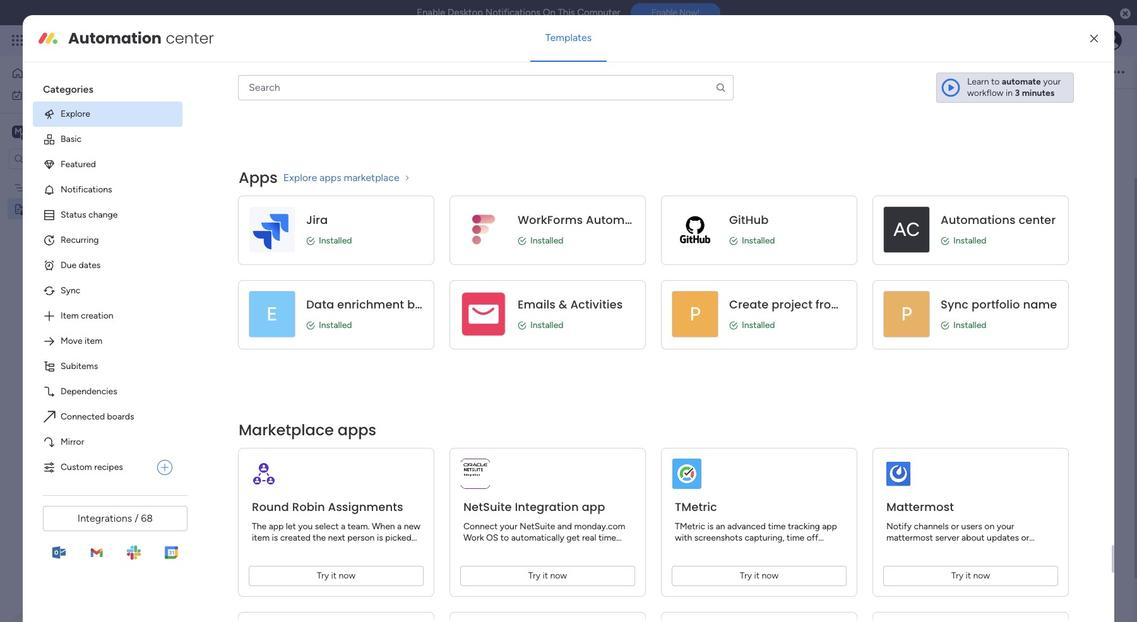 Task type: locate. For each thing, give the bounding box(es) containing it.
1 vertical spatial sync
[[941, 296, 969, 312]]

explore up workspace
[[61, 109, 90, 119]]

explore right apps
[[283, 171, 317, 183]]

4 try it now from the left
[[952, 571, 990, 581]]

on up updates
[[985, 521, 995, 532]]

1 vertical spatial team.
[[290, 544, 312, 555]]

4 try from the left
[[952, 571, 964, 581]]

v2 ellipsis image
[[1113, 64, 1125, 80]]

categories
[[43, 83, 93, 95]]

2 try it now from the left
[[529, 571, 567, 581]]

center for automation center
[[166, 28, 214, 49]]

your inside your workflow in
[[1044, 76, 1061, 87]]

netsuite
[[464, 499, 512, 515], [520, 521, 555, 532]]

tmetric up with
[[675, 521, 705, 532]]

try it now button down 'next' at bottom
[[249, 566, 424, 586]]

4 it from the left
[[966, 571, 971, 581]]

0 vertical spatial on
[[985, 521, 995, 532]]

work right the monday
[[102, 33, 125, 47]]

it down 'next' at bottom
[[331, 571, 337, 581]]

1 vertical spatial explore
[[283, 171, 317, 183]]

0 vertical spatial &
[[559, 296, 568, 312]]

option
[[0, 176, 161, 179]]

2 tmetric from the top
[[675, 521, 705, 532]]

apps
[[320, 171, 341, 183], [338, 420, 376, 440]]

your up visibility
[[500, 521, 518, 532]]

the down select
[[313, 533, 326, 543]]

time
[[768, 521, 786, 532], [599, 533, 616, 543], [787, 533, 805, 543]]

0 horizontal spatial work
[[42, 89, 61, 100]]

Search in workspace field
[[27, 152, 105, 166]]

try it now for is
[[740, 571, 779, 581]]

team. up person
[[348, 521, 370, 532]]

0 vertical spatial or
[[951, 521, 959, 532]]

now for channels
[[974, 571, 990, 581]]

0 horizontal spatial explore
[[61, 109, 90, 119]]

app left let on the bottom left of the page
[[269, 521, 284, 532]]

round
[[252, 499, 289, 515]]

enable left now!
[[652, 8, 678, 18]]

app inside round robin assignments the app let you select a team. when a new item is created the next person is picked from this team.
[[269, 521, 284, 532]]

1 horizontal spatial work
[[102, 33, 125, 47]]

now!
[[680, 8, 700, 18]]

tasks
[[248, 175, 269, 186], [524, 344, 554, 359]]

now for is
[[762, 571, 779, 581]]

or up server
[[951, 521, 959, 532]]

changes
[[913, 544, 947, 555]]

0 vertical spatial team.
[[348, 521, 370, 532]]

p
[[690, 303, 701, 325], [901, 303, 913, 325]]

1 horizontal spatial center
[[1019, 212, 1056, 228]]

0 vertical spatial sync
[[61, 285, 80, 296]]

about
[[962, 533, 985, 543]]

connect
[[464, 521, 498, 532]]

0 horizontal spatial enable
[[417, 7, 445, 18]]

1 vertical spatial item
[[252, 533, 270, 543]]

enable desktop notifications on this computer
[[417, 7, 621, 18]]

screenshots
[[695, 533, 743, 543]]

lottie animation element
[[0, 495, 161, 623]]

1 try it now from the left
[[317, 571, 356, 581]]

1 horizontal spatial p
[[901, 303, 913, 325]]

📋 left apps
[[191, 175, 202, 186]]

upcoming
[[204, 175, 246, 186], [462, 344, 521, 359]]

time down monday.com
[[599, 533, 616, 543]]

to up workflow
[[992, 76, 1000, 87]]

3 try it now from the left
[[740, 571, 779, 581]]

to inside netsuite integration app connect your netsuite and monday.com work os to automatically get real time data visibility
[[501, 533, 509, 543]]

board
[[981, 544, 1004, 555]]

on down server
[[949, 544, 959, 555]]

try for channels
[[952, 571, 964, 581]]

it down billing
[[754, 571, 760, 581]]

0 vertical spatial explore
[[61, 109, 90, 119]]

round robin assignments the app let you select a team. when a new item is created the next person is picked from this team.
[[252, 499, 421, 555]]

1 vertical spatial work
[[42, 89, 61, 100]]

it down automatically
[[543, 571, 548, 581]]

None search field
[[238, 75, 734, 100]]

is left an
[[708, 521, 714, 532]]

robin
[[292, 499, 325, 515]]

0 horizontal spatial sync
[[61, 285, 80, 296]]

tmetric
[[675, 499, 717, 515], [675, 521, 705, 532]]

a up 'next' at bottom
[[341, 521, 346, 532]]

try down billing
[[740, 571, 752, 581]]

0 horizontal spatial 📋
[[191, 175, 202, 186]]

app right tracking
[[822, 521, 837, 532]]

sync portfolio name
[[941, 296, 1058, 312]]

item up from
[[252, 533, 270, 543]]

item
[[61, 311, 79, 321]]

& down week
[[559, 296, 568, 312]]

on
[[543, 7, 556, 18]]

1 vertical spatial notifications
[[61, 184, 112, 195]]

sync for sync portfolio name
[[941, 296, 969, 312]]

0 horizontal spatial app
[[269, 521, 284, 532]]

subitems option
[[33, 354, 183, 379]]

or
[[951, 521, 959, 532], [1021, 533, 1030, 543]]

these
[[505, 239, 530, 251]]

1 vertical spatial apps
[[338, 420, 376, 440]]

learn
[[968, 76, 989, 87]]

is down when
[[377, 533, 383, 543]]

off
[[807, 533, 819, 543]]

channels
[[914, 521, 949, 532]]

enable for enable desktop notifications on this computer
[[417, 7, 445, 18]]

explore
[[61, 109, 90, 119], [283, 171, 317, 183]]

work right the my
[[42, 89, 61, 100]]

1 vertical spatial the
[[313, 533, 326, 543]]

2 horizontal spatial app
[[822, 521, 837, 532]]

1 horizontal spatial upcoming
[[462, 344, 521, 359]]

by
[[407, 296, 422, 312]]

0 vertical spatial tasks
[[248, 175, 269, 186]]

installed
[[319, 235, 352, 246], [531, 235, 564, 246], [742, 235, 775, 246], [954, 235, 987, 246], [319, 320, 352, 331], [531, 320, 564, 331], [742, 320, 775, 331], [954, 320, 987, 331]]

help button
[[1030, 587, 1074, 608]]

1 image
[[460, 93, 464, 97]]

1 horizontal spatial item
[[252, 533, 270, 543]]

search image
[[716, 82, 727, 93]]

1 horizontal spatial enable
[[652, 8, 678, 18]]

0 vertical spatial the
[[535, 279, 554, 294]]

layout image
[[434, 66, 446, 78]]

item
[[85, 336, 102, 347], [252, 533, 270, 543]]

enable now! button
[[631, 3, 721, 22]]

today
[[462, 215, 497, 230]]

1 horizontal spatial netsuite
[[520, 521, 555, 532]]

0 vertical spatial upcoming
[[204, 175, 246, 186]]

templates
[[545, 32, 592, 44]]

with
[[675, 533, 692, 543]]

0 horizontal spatial netsuite
[[464, 499, 512, 515]]

monday work management
[[56, 33, 196, 47]]

enable
[[417, 7, 445, 18], [652, 8, 678, 18]]

sync inside option
[[61, 285, 80, 296]]

0 vertical spatial apps
[[320, 171, 341, 183]]

now down get
[[550, 571, 567, 581]]

0 horizontal spatial to
[[501, 533, 509, 543]]

it for is
[[754, 571, 760, 581]]

1 now from the left
[[339, 571, 356, 581]]

try it now button down board
[[884, 566, 1058, 586]]

0 vertical spatial item
[[85, 336, 102, 347]]

1 vertical spatial or
[[1021, 533, 1030, 543]]

connected boards
[[61, 412, 134, 422]]

1 horizontal spatial on
[[985, 521, 995, 532]]

1 horizontal spatial a
[[397, 521, 402, 532]]

work inside my work button
[[42, 89, 61, 100]]

connected
[[61, 412, 105, 422]]

or right updates
[[1021, 533, 1030, 543]]

4 try it now button from the left
[[884, 566, 1058, 586]]

1 vertical spatial finish
[[478, 303, 502, 315]]

📋 down crunchbase
[[445, 344, 459, 359]]

try it now button for is
[[672, 566, 847, 586]]

1 horizontal spatial sync
[[941, 296, 969, 312]]

1 horizontal spatial is
[[377, 533, 383, 543]]

now down billing
[[762, 571, 779, 581]]

item right "move"
[[85, 336, 102, 347]]

try it now down billing
[[740, 571, 779, 581]]

home image
[[11, 67, 24, 80]]

0 horizontal spatial on
[[949, 544, 959, 555]]

enable inside enable now! 'button'
[[652, 8, 678, 18]]

templates button
[[530, 23, 607, 53]]

2 finish from the top
[[478, 303, 502, 315]]

in
[[1006, 88, 1013, 98]]

try down 'next' at bottom
[[317, 571, 329, 581]]

2 try it now button from the left
[[460, 566, 635, 586]]

time up invoicing
[[787, 533, 805, 543]]

try it now down automatically
[[529, 571, 567, 581]]

try for app
[[529, 571, 541, 581]]

explore apps marketplace link
[[283, 171, 412, 184]]

featured
[[61, 159, 96, 170]]

1 horizontal spatial or
[[1021, 533, 1030, 543]]

finish for finish these notes
[[478, 239, 502, 251]]

tmetric up an
[[675, 499, 717, 515]]

0 horizontal spatial p
[[690, 303, 701, 325]]

center for automations center
[[1019, 212, 1056, 228]]

style
[[537, 66, 557, 77]]

0 vertical spatial work
[[102, 33, 125, 47]]

it down 'about'
[[966, 571, 971, 581]]

0 horizontal spatial a
[[341, 521, 346, 532]]

notify
[[887, 521, 912, 532]]

the up emails
[[535, 279, 554, 294]]

board activity image
[[964, 64, 979, 80]]

assignments
[[328, 499, 403, 515]]

& down capturing,
[[769, 544, 775, 555]]

notifications option
[[33, 177, 183, 203]]

to right os
[[501, 533, 509, 543]]

try down automatically
[[529, 571, 541, 581]]

1 vertical spatial netsuite
[[520, 521, 555, 532]]

1 horizontal spatial the
[[535, 279, 554, 294]]

installed for github
[[742, 235, 775, 246]]

📂 today
[[445, 215, 500, 230]]

📂
[[445, 215, 459, 230]]

0 horizontal spatial upcoming
[[204, 175, 246, 186]]

2 horizontal spatial is
[[708, 521, 714, 532]]

3 it from the left
[[754, 571, 760, 581]]

see plans image
[[209, 33, 221, 48]]

try it now down 'next' at bottom
[[317, 571, 356, 581]]

0 horizontal spatial automations
[[586, 212, 661, 228]]

4 now from the left
[[974, 571, 990, 581]]

connected boards option
[[33, 405, 183, 430]]

my work button
[[8, 85, 136, 105]]

1 horizontal spatial explore
[[283, 171, 317, 183]]

1 a from the left
[[341, 521, 346, 532]]

2 now from the left
[[550, 571, 567, 581]]

1 vertical spatial tasks
[[524, 344, 554, 359]]

status
[[61, 210, 86, 220]]

try it now button for app
[[460, 566, 635, 586]]

app up monday.com
[[582, 499, 605, 515]]

try it now button
[[249, 566, 424, 586], [460, 566, 635, 586], [672, 566, 847, 586], [884, 566, 1058, 586]]

subitems
[[61, 361, 98, 372]]

work for my
[[42, 89, 61, 100]]

1 vertical spatial &
[[769, 544, 775, 555]]

1 horizontal spatial notifications
[[485, 7, 541, 18]]

explore inside option
[[61, 109, 90, 119]]

/
[[135, 513, 139, 525]]

0 horizontal spatial time
[[599, 533, 616, 543]]

explore for explore
[[61, 109, 90, 119]]

sync
[[61, 285, 80, 296], [941, 296, 969, 312]]

sync left portfolio
[[941, 296, 969, 312]]

it
[[331, 571, 337, 581], [543, 571, 548, 581], [754, 571, 760, 581], [966, 571, 971, 581]]

select product image
[[11, 34, 24, 47]]

1 vertical spatial tmetric
[[675, 521, 705, 532]]

try it now button for assignments
[[249, 566, 424, 586]]

team. down created
[[290, 544, 312, 555]]

app inside tmetric tmetric is an advanced time tracking app with screenshots capturing, time off calendar, payroll, billing & invoicing
[[822, 521, 837, 532]]

now for app
[[550, 571, 567, 581]]

dapulse close image
[[1120, 8, 1131, 20]]

1 try from the left
[[317, 571, 329, 581]]

try for assignments
[[317, 571, 329, 581]]

try
[[317, 571, 329, 581], [529, 571, 541, 581], [740, 571, 752, 581], [952, 571, 964, 581]]

now down 'next' at bottom
[[339, 571, 356, 581]]

time up capturing,
[[768, 521, 786, 532]]

0 vertical spatial netsuite
[[464, 499, 512, 515]]

1 vertical spatial center
[[1019, 212, 1056, 228]]

netsuite up automatically
[[520, 521, 555, 532]]

0 horizontal spatial item
[[85, 336, 102, 347]]

crunchbase
[[425, 296, 496, 312]]

try it now button down billing
[[672, 566, 847, 586]]

1 horizontal spatial tasks
[[524, 344, 554, 359]]

for
[[516, 279, 532, 294]]

1 vertical spatial 📋 upcoming tasks
[[445, 344, 554, 359]]

finish down today
[[478, 239, 502, 251]]

try it now button for channels
[[884, 566, 1058, 586]]

capturing,
[[745, 533, 785, 543]]

notifications
[[485, 7, 541, 18], [61, 184, 112, 195]]

1 horizontal spatial &
[[769, 544, 775, 555]]

week
[[557, 279, 587, 294]]

1 horizontal spatial automations
[[941, 212, 1016, 228]]

try it now down board
[[952, 571, 990, 581]]

netsuite up 'connect' on the left bottom of page
[[464, 499, 512, 515]]

📋
[[191, 175, 202, 186], [445, 344, 459, 359]]

3 try from the left
[[740, 571, 752, 581]]

enable left desktop
[[417, 7, 445, 18]]

finish down priorities
[[478, 303, 502, 315]]

0 vertical spatial center
[[166, 28, 214, 49]]

1 vertical spatial on
[[949, 544, 959, 555]]

try down server
[[952, 571, 964, 581]]

1 horizontal spatial team.
[[348, 521, 370, 532]]

1 horizontal spatial 📋
[[445, 344, 459, 359]]

1 horizontal spatial app
[[582, 499, 605, 515]]

finish for finish presentations
[[478, 303, 502, 315]]

0 horizontal spatial notifications
[[61, 184, 112, 195]]

0 vertical spatial finish
[[478, 239, 502, 251]]

is
[[708, 521, 714, 532], [272, 533, 278, 543], [377, 533, 383, 543]]

this
[[273, 544, 288, 555]]

now down board
[[974, 571, 990, 581]]

your up minutes
[[1044, 76, 1061, 87]]

0 horizontal spatial center
[[166, 28, 214, 49]]

list box
[[0, 174, 161, 390]]

workforms automations
[[518, 212, 661, 228]]

try it now button down automatically
[[460, 566, 635, 586]]

marketing
[[30, 182, 69, 193]]

status
[[887, 544, 911, 555]]

1 horizontal spatial to
[[992, 76, 1000, 87]]

a up the picked
[[397, 521, 402, 532]]

1 vertical spatial to
[[501, 533, 509, 543]]

notifications left on
[[485, 7, 541, 18]]

3 try it now button from the left
[[672, 566, 847, 586]]

this
[[558, 7, 575, 18]]

0 horizontal spatial or
[[951, 521, 959, 532]]

from
[[252, 544, 271, 555]]

📋 upcoming tasks
[[191, 175, 269, 186], [445, 344, 554, 359]]

3 now from the left
[[762, 571, 779, 581]]

2 it from the left
[[543, 571, 548, 581]]

marketplace apps
[[239, 420, 376, 440]]

0 horizontal spatial 📋 upcoming tasks
[[191, 175, 269, 186]]

sync up item
[[61, 285, 80, 296]]

it for assignments
[[331, 571, 337, 581]]

is inside tmetric tmetric is an advanced time tracking app with screenshots capturing, time off calendar, payroll, billing & invoicing
[[708, 521, 714, 532]]

notifications up 'status change'
[[61, 184, 112, 195]]

1 try it now button from the left
[[249, 566, 424, 586]]

your down 'about'
[[961, 544, 979, 555]]

1 finish from the top
[[478, 239, 502, 251]]

2 try from the left
[[529, 571, 541, 581]]

my work
[[28, 89, 61, 100]]

is up this
[[272, 533, 278, 543]]

0 horizontal spatial the
[[313, 533, 326, 543]]

&
[[559, 296, 568, 312], [769, 544, 775, 555]]

1 it from the left
[[331, 571, 337, 581]]

mattermost
[[887, 533, 933, 543]]

0 vertical spatial tmetric
[[675, 499, 717, 515]]

automation  center image
[[38, 28, 58, 49]]

0 horizontal spatial team.
[[290, 544, 312, 555]]



Task type: vqa. For each thing, say whether or not it's contained in the screenshot.
the leftmost app
yes



Task type: describe. For each thing, give the bounding box(es) containing it.
0 vertical spatial 📋 upcoming tasks
[[191, 175, 269, 186]]

undo ⌘+z image
[[238, 66, 250, 78]]

monday
[[56, 33, 100, 47]]

1 vertical spatial 📋
[[445, 344, 459, 359]]

installed for sync portfolio name
[[954, 320, 987, 331]]

2 automations from the left
[[941, 212, 1016, 228]]

item creation option
[[33, 304, 183, 329]]

work for monday
[[102, 33, 125, 47]]

data
[[464, 544, 481, 555]]

1 tmetric from the top
[[675, 499, 717, 515]]

1 vertical spatial upcoming
[[462, 344, 521, 359]]

picked
[[385, 533, 412, 543]]

sync for sync
[[61, 285, 80, 296]]

updates
[[987, 533, 1019, 543]]

status change option
[[33, 203, 183, 228]]

3 minutes
[[1015, 88, 1055, 98]]

item creation
[[61, 311, 113, 321]]

select
[[315, 521, 339, 532]]

move item
[[61, 336, 102, 347]]

item inside round robin assignments the app let you select a team. when a new item is created the next person is picked from this team.
[[252, 533, 270, 543]]

due dates option
[[33, 253, 183, 278]]

workspace selection element
[[12, 124, 105, 141]]

billing
[[743, 544, 767, 555]]

apps for explore
[[320, 171, 341, 183]]

integrations / 68 button
[[43, 506, 188, 532]]

workspace
[[54, 125, 104, 137]]

emails & activities
[[518, 296, 623, 312]]

private board image
[[13, 203, 25, 215]]

sync option
[[33, 278, 183, 304]]

basic option
[[33, 127, 183, 152]]

it for app
[[543, 571, 548, 581]]

categories heading
[[33, 73, 183, 102]]

2 a from the left
[[397, 521, 402, 532]]

text
[[343, 66, 359, 77]]

data enrichment by crunchbase
[[306, 296, 496, 312]]

marketplace
[[239, 420, 334, 440]]

try it now for app
[[529, 571, 567, 581]]

recurring option
[[33, 228, 183, 253]]

status change
[[61, 210, 118, 220]]

1 horizontal spatial 📋 upcoming tasks
[[445, 344, 554, 359]]

activities
[[571, 296, 623, 312]]

enable for enable now!
[[652, 8, 678, 18]]

automation
[[68, 28, 162, 49]]

dates
[[79, 260, 101, 271]]

your inside netsuite integration app connect your netsuite and monday.com work os to automatically get real time data visibility
[[500, 521, 518, 532]]

server
[[935, 533, 960, 543]]

desktop
[[448, 7, 483, 18]]

notes
[[533, 239, 558, 251]]

share
[[1072, 66, 1095, 77]]

0 vertical spatial to
[[992, 76, 1000, 87]]

2 horizontal spatial time
[[787, 533, 805, 543]]

move item option
[[33, 329, 183, 354]]

installed for data enrichment by crunchbase
[[319, 320, 352, 331]]

advanced
[[728, 521, 766, 532]]

help
[[1041, 591, 1064, 603]]

boards
[[107, 412, 134, 422]]

custom
[[61, 462, 92, 473]]

explore option
[[33, 102, 183, 127]]

presentations
[[505, 303, 567, 315]]

installed for emails & activities
[[531, 320, 564, 331]]

computer
[[577, 7, 621, 18]]

github
[[729, 212, 769, 228]]

lottie animation image
[[0, 495, 161, 623]]

notifications inside the notifications option
[[61, 184, 112, 195]]

emails
[[518, 296, 556, 312]]

minutes
[[1022, 88, 1055, 98]]

finish these notes
[[478, 239, 558, 251]]

next
[[328, 533, 345, 543]]

mirror option
[[33, 430, 183, 455]]

checklist image
[[507, 66, 518, 78]]

try it now for channels
[[952, 571, 990, 581]]

tracking
[[788, 521, 820, 532]]

visibility
[[483, 544, 515, 555]]

plan
[[71, 182, 88, 193]]

dependencies
[[61, 386, 117, 397]]

workspace image
[[12, 125, 25, 139]]

try for is
[[740, 571, 752, 581]]

management
[[127, 33, 196, 47]]

categories list box
[[33, 73, 193, 481]]

the inside round robin assignments the app let you select a team. when a new item is created the next person is picked from this team.
[[313, 533, 326, 543]]

0 horizontal spatial is
[[272, 533, 278, 543]]

explore for explore apps marketplace
[[283, 171, 317, 183]]

an
[[716, 521, 725, 532]]

app inside netsuite integration app connect your netsuite and monday.com work os to automatically get real time data visibility
[[582, 499, 605, 515]]

let
[[286, 521, 296, 532]]

1 horizontal spatial time
[[768, 521, 786, 532]]

enable now!
[[652, 8, 700, 18]]

workflow
[[968, 88, 1004, 98]]

main workspace
[[29, 125, 104, 137]]

marketing plan
[[30, 182, 88, 193]]

installed for jira
[[319, 235, 352, 246]]

payroll,
[[713, 544, 741, 555]]

custom recipes option
[[33, 455, 152, 481]]

my
[[28, 89, 40, 100]]

your up updates
[[997, 521, 1015, 532]]

monday.com
[[574, 521, 626, 532]]

custom recipes
[[61, 462, 123, 473]]

recipes
[[94, 462, 123, 473]]

invoicing
[[777, 544, 812, 555]]

dependencies option
[[33, 379, 183, 405]]

move
[[61, 336, 82, 347]]

portfolio
[[972, 296, 1020, 312]]

installed for workforms automations
[[531, 235, 564, 246]]

bulleted list image
[[464, 66, 475, 78]]

finish presentations
[[478, 303, 567, 315]]

it for channels
[[966, 571, 971, 581]]

0 vertical spatial notifications
[[485, 7, 541, 18]]

68
[[141, 513, 153, 525]]

0 horizontal spatial &
[[559, 296, 568, 312]]

apps
[[239, 167, 278, 188]]

installed for automations center
[[954, 235, 987, 246]]

name
[[1023, 296, 1058, 312]]

2 p from the left
[[901, 303, 913, 325]]

mattermost
[[887, 499, 954, 515]]

learn to automate
[[968, 76, 1041, 87]]

automations center
[[941, 212, 1056, 228]]

integrations / 68
[[78, 513, 153, 525]]

0 vertical spatial 📋
[[191, 175, 202, 186]]

due
[[61, 260, 76, 271]]

1 automations from the left
[[586, 212, 661, 228]]

you
[[298, 521, 313, 532]]

& inside tmetric tmetric is an advanced time tracking app with screenshots capturing, time off calendar, payroll, billing & invoicing
[[769, 544, 775, 555]]

work
[[464, 533, 484, 543]]

1 p from the left
[[690, 303, 701, 325]]

mention image
[[575, 65, 588, 78]]

tmetric tmetric is an advanced time tracking app with screenshots capturing, time off calendar, payroll, billing & invoicing
[[675, 499, 837, 555]]

real
[[582, 533, 597, 543]]

Search for a column type search field
[[238, 75, 734, 100]]

workforms
[[518, 212, 583, 228]]

0 horizontal spatial tasks
[[248, 175, 269, 186]]

share button
[[1049, 62, 1101, 82]]

numbered list image
[[485, 66, 497, 78]]

apps for marketplace
[[338, 420, 376, 440]]

item inside option
[[85, 336, 102, 347]]

time inside netsuite integration app connect your netsuite and monday.com work os to automatically get real time data visibility
[[599, 533, 616, 543]]

e
[[267, 303, 278, 325]]

ac
[[894, 218, 920, 241]]

try it now for assignments
[[317, 571, 356, 581]]

kendall parks image
[[1102, 30, 1122, 51]]

now for assignments
[[339, 571, 356, 581]]

featured option
[[33, 152, 183, 177]]

automate
[[1002, 76, 1041, 87]]

new
[[404, 521, 421, 532]]

mattermost notify channels or users on your mattermost server about updates or status changes on your board
[[887, 499, 1030, 555]]

✨
[[445, 279, 459, 294]]

3
[[1015, 88, 1020, 98]]

calendar,
[[675, 544, 711, 555]]

notes
[[30, 204, 54, 214]]

list box containing marketing plan
[[0, 174, 161, 390]]

normal
[[312, 66, 341, 77]]

enrichment
[[337, 296, 404, 312]]



